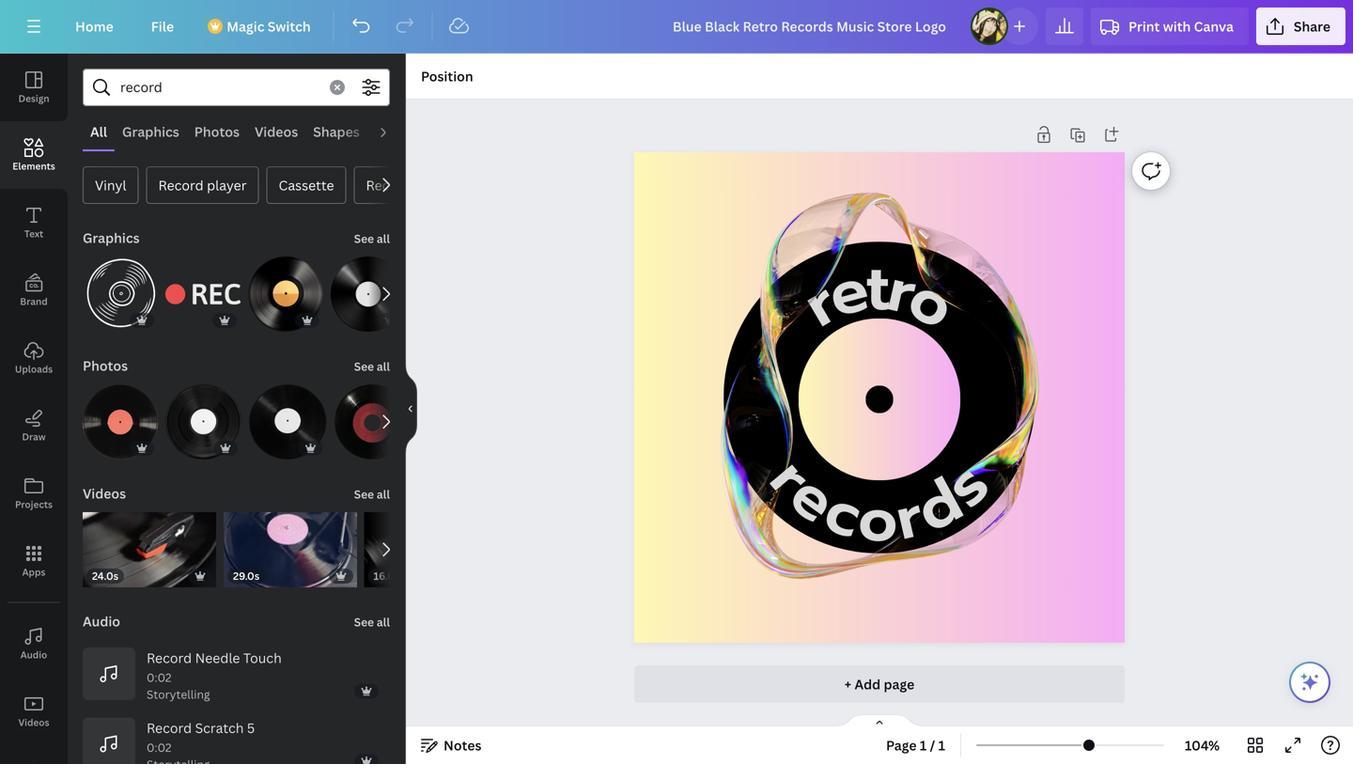 Task type: vqa. For each thing, say whether or not it's contained in the screenshot.
the phonograph record, vinyl icon
yes



Task type: describe. For each thing, give the bounding box(es) containing it.
2 1 from the left
[[939, 737, 946, 754]]

record player
[[158, 176, 247, 194]]

print with canva
[[1129, 17, 1234, 35]]

text button
[[0, 189, 68, 257]]

home link
[[60, 8, 129, 45]]

record needle touch
[[147, 649, 282, 667]]

0 horizontal spatial r
[[748, 438, 835, 517]]

0 vertical spatial audio
[[375, 123, 413, 141]]

magic
[[227, 17, 265, 35]]

see all button for audio
[[352, 603, 392, 640]]

apps button
[[0, 527, 68, 595]]

page
[[887, 737, 917, 754]]

group right side panel tab list
[[83, 373, 158, 460]]

position
[[421, 67, 474, 85]]

recording icons. smartphone or camera viewfinder record buttons, video recording screen indicator. video app rec ui icons vector symbols set image
[[165, 257, 241, 332]]

/
[[930, 737, 936, 754]]

see all button for graphics
[[352, 219, 392, 257]]

print with canva button
[[1092, 8, 1249, 45]]

1 horizontal spatial photos button
[[187, 114, 247, 149]]

1 horizontal spatial videos
[[83, 485, 126, 503]]

record for record scratch 5
[[147, 719, 192, 737]]

2 horizontal spatial audio button
[[367, 114, 420, 149]]

0 vertical spatial graphics button
[[115, 114, 187, 149]]

see all for graphics
[[354, 231, 390, 246]]

vinyl record transparent png image
[[335, 385, 410, 460]]

magic switch
[[227, 17, 311, 35]]

+
[[845, 676, 852, 693]]

hide image
[[405, 364, 417, 454]]

see for audio
[[354, 614, 374, 630]]

all for audio
[[377, 614, 390, 630]]

record for record needle touch
[[147, 649, 192, 667]]

1 vertical spatial audio
[[83, 613, 120, 630]]

1 vertical spatial graphics
[[83, 229, 140, 247]]

104%
[[1186, 737, 1220, 754]]

0 vertical spatial videos button
[[247, 114, 306, 149]]

recording
[[366, 176, 430, 194]]

brand
[[20, 295, 48, 308]]

brand button
[[0, 257, 68, 324]]

d
[[899, 455, 979, 556]]

canva
[[1195, 17, 1234, 35]]

1 vertical spatial graphics button
[[81, 219, 142, 257]]

projects
[[15, 498, 53, 511]]

all button
[[83, 114, 115, 149]]

5
[[247, 719, 255, 737]]

s
[[923, 441, 1011, 529]]

all for videos
[[377, 487, 390, 502]]

record scratch 5
[[147, 719, 255, 737]]

group right black vinyl record cutout image
[[335, 385, 410, 460]]

vinyl button
[[83, 166, 139, 204]]

print
[[1129, 17, 1161, 35]]

0 vertical spatial graphics
[[122, 123, 179, 141]]

elements
[[12, 160, 55, 173]]

black vinyl record cutout image
[[249, 385, 327, 460]]

0 vertical spatial videos
[[255, 123, 298, 141]]

see for videos
[[354, 487, 374, 502]]

29.0s group
[[224, 501, 357, 588]]

0 horizontal spatial photos
[[83, 357, 128, 375]]

1 horizontal spatial videos button
[[81, 475, 128, 512]]

file
[[151, 17, 174, 35]]

draw
[[22, 431, 46, 443]]

draw button
[[0, 392, 68, 460]]

24.0s group
[[83, 501, 216, 588]]

position button
[[414, 61, 481, 91]]

Design title text field
[[658, 8, 964, 45]]

storytelling, 2 seconds element for scratch
[[147, 739, 210, 764]]

design button
[[0, 54, 68, 121]]

show pages image
[[835, 714, 925, 729]]

touch
[[243, 649, 282, 667]]

file button
[[136, 8, 189, 45]]

2 vertical spatial videos button
[[0, 678, 68, 746]]

with
[[1164, 17, 1191, 35]]

group left vinyl record transparent png image on the left bottom
[[249, 373, 327, 460]]

share button
[[1257, 8, 1346, 45]]

record player button
[[146, 166, 259, 204]]



Task type: locate. For each thing, give the bounding box(es) containing it.
add
[[855, 676, 881, 693]]

share
[[1295, 17, 1331, 35]]

0 horizontal spatial audio button
[[0, 610, 68, 678]]

see all for photos
[[354, 359, 390, 374]]

0 horizontal spatial vinyl record image
[[83, 385, 158, 460]]

vinyl
[[95, 176, 126, 194]]

104% button
[[1172, 731, 1234, 761]]

graphics button
[[115, 114, 187, 149], [81, 219, 142, 257]]

elements button
[[0, 121, 68, 189]]

cassette
[[279, 176, 334, 194]]

photos
[[194, 123, 240, 141], [83, 357, 128, 375]]

videos inside side panel tab list
[[18, 716, 49, 729]]

audio
[[375, 123, 413, 141], [83, 613, 120, 630], [20, 649, 47, 661]]

0:02 for 0:02
[[147, 740, 172, 755]]

o
[[857, 473, 900, 567]]

0 vertical spatial photos button
[[187, 114, 247, 149]]

4 all from the top
[[377, 614, 390, 630]]

3 all from the top
[[377, 487, 390, 502]]

0 horizontal spatial videos
[[18, 716, 49, 729]]

see all button for photos
[[352, 347, 392, 385]]

record for record player
[[158, 176, 204, 194]]

shapes button
[[306, 114, 367, 149]]

vinyl record image for group right of side panel tab list
[[83, 385, 158, 460]]

all for photos
[[377, 359, 390, 374]]

4 see all from the top
[[354, 614, 390, 630]]

design
[[18, 92, 49, 105]]

graphics button right all
[[115, 114, 187, 149]]

graphics button down vinyl button
[[81, 219, 142, 257]]

audio inside side panel tab list
[[20, 649, 47, 661]]

recording button
[[354, 166, 443, 204]]

photos button right uploads
[[81, 347, 130, 385]]

2 0:02 from the top
[[147, 740, 172, 755]]

see down vinyl record transparent png image on the left bottom
[[354, 487, 374, 502]]

group left the vinyl record isolated on white background image
[[248, 245, 323, 332]]

2 vinyl record image from the left
[[165, 385, 242, 460]]

group left the phonograph record, vinyl icon
[[165, 257, 241, 332]]

2 see from the top
[[354, 359, 374, 374]]

shapes
[[313, 123, 360, 141]]

audio button up recording button at top left
[[367, 114, 420, 149]]

storytelling, 2 seconds element for needle
[[147, 669, 210, 703]]

1 vertical spatial videos button
[[81, 475, 128, 512]]

notes button
[[414, 731, 489, 761]]

0:02 up "storytelling" at the bottom left
[[147, 670, 172, 685]]

record inside button
[[158, 176, 204, 194]]

photos button
[[187, 114, 247, 149], [81, 347, 130, 385]]

see for graphics
[[354, 231, 374, 246]]

all down recording button at top left
[[377, 231, 390, 246]]

storytelling, 2 seconds element
[[147, 669, 210, 703], [147, 739, 210, 764]]

group left black vinyl record cutout image
[[165, 373, 242, 460]]

0:02 down record scratch 5
[[147, 740, 172, 755]]

0 horizontal spatial 1
[[920, 737, 927, 754]]

audio button down apps
[[0, 610, 68, 678]]

notes
[[444, 737, 482, 754]]

c
[[813, 465, 875, 563]]

1 0:02 from the top
[[147, 670, 172, 685]]

1 vertical spatial photos
[[83, 357, 128, 375]]

16.0s
[[374, 569, 400, 583]]

0:02 inside 0:02 storytelling
[[147, 670, 172, 685]]

record up 0:02 storytelling
[[147, 649, 192, 667]]

storytelling
[[147, 687, 210, 702]]

0 vertical spatial record
[[158, 176, 204, 194]]

magic switch button
[[197, 8, 326, 45]]

1 horizontal spatial r
[[887, 469, 932, 565]]

page 1 / 1
[[887, 737, 946, 754]]

switch
[[268, 17, 311, 35]]

3 see from the top
[[354, 487, 374, 502]]

all down vinyl record transparent png image on the left bottom
[[377, 487, 390, 502]]

1 horizontal spatial vinyl record image
[[165, 385, 242, 460]]

see up the vinyl record isolated on white background image
[[354, 231, 374, 246]]

videos button
[[247, 114, 306, 149], [81, 475, 128, 512], [0, 678, 68, 746]]

videos
[[255, 123, 298, 141], [83, 485, 126, 503], [18, 716, 49, 729]]

1 see all button from the top
[[352, 219, 392, 257]]

group right the phonograph record, vinyl icon
[[331, 257, 406, 332]]

needle
[[195, 649, 240, 667]]

canva assistant image
[[1299, 671, 1322, 694]]

4 see from the top
[[354, 614, 374, 630]]

record
[[158, 176, 204, 194], [147, 649, 192, 667], [147, 719, 192, 737]]

29.0s
[[233, 569, 259, 583]]

2 horizontal spatial videos button
[[247, 114, 306, 149]]

1 vertical spatial storytelling, 2 seconds element
[[147, 739, 210, 764]]

see all button for videos
[[352, 475, 392, 512]]

0 horizontal spatial audio
[[20, 649, 47, 661]]

1 left /
[[920, 737, 927, 754]]

see all button left hide image
[[352, 347, 392, 385]]

storytelling, 2 seconds element down record needle touch
[[147, 669, 210, 703]]

see up vinyl record transparent png image on the left bottom
[[354, 359, 374, 374]]

see all up the vinyl record isolated on white background image
[[354, 231, 390, 246]]

1
[[920, 737, 927, 754], [939, 737, 946, 754]]

group
[[83, 245, 158, 332], [248, 245, 323, 332], [165, 257, 241, 332], [331, 257, 406, 332], [83, 373, 158, 460], [165, 373, 242, 460], [249, 373, 327, 460], [335, 385, 410, 460]]

24.0s
[[92, 569, 119, 583]]

3 see all button from the top
[[352, 475, 392, 512]]

all left hide image
[[377, 359, 390, 374]]

2 horizontal spatial videos
[[255, 123, 298, 141]]

player
[[207, 176, 247, 194]]

e
[[772, 450, 856, 547]]

audio down apps
[[20, 649, 47, 661]]

2 storytelling, 2 seconds element from the top
[[147, 739, 210, 764]]

16.0s group
[[364, 512, 498, 588]]

2 vertical spatial record
[[147, 719, 192, 737]]

0:02
[[147, 670, 172, 685], [147, 740, 172, 755]]

1 1 from the left
[[920, 737, 927, 754]]

see
[[354, 231, 374, 246], [354, 359, 374, 374], [354, 487, 374, 502], [354, 614, 374, 630]]

see all button down 16.0s
[[352, 603, 392, 640]]

see for photos
[[354, 359, 374, 374]]

uploads
[[15, 363, 53, 376]]

2 vertical spatial videos
[[18, 716, 49, 729]]

side panel tab list
[[0, 54, 68, 764]]

1 horizontal spatial audio button
[[81, 603, 122, 640]]

1 vertical spatial 0:02
[[147, 740, 172, 755]]

1 vertical spatial photos button
[[81, 347, 130, 385]]

0 vertical spatial storytelling, 2 seconds element
[[147, 669, 210, 703]]

0 horizontal spatial photos button
[[81, 347, 130, 385]]

main menu bar
[[0, 0, 1354, 54]]

all for graphics
[[377, 231, 390, 246]]

2 see all from the top
[[354, 359, 390, 374]]

1 vertical spatial record
[[147, 649, 192, 667]]

phonograph record, vinyl icon image
[[248, 257, 323, 332]]

+ add page button
[[635, 666, 1125, 703]]

1 see from the top
[[354, 231, 374, 246]]

see all for videos
[[354, 487, 390, 502]]

photos button down search elements "search box"
[[187, 114, 247, 149]]

record down "storytelling" at the bottom left
[[147, 719, 192, 737]]

3 see all from the top
[[354, 487, 390, 502]]

audio button
[[367, 114, 420, 149], [81, 603, 122, 640], [0, 610, 68, 678]]

1 all from the top
[[377, 231, 390, 246]]

page
[[884, 676, 915, 693]]

audio up recording button at top left
[[375, 123, 413, 141]]

1 horizontal spatial photos
[[194, 123, 240, 141]]

uploads button
[[0, 324, 68, 392]]

4 see all button from the top
[[352, 603, 392, 640]]

2 vertical spatial audio
[[20, 649, 47, 661]]

all down 16.0s
[[377, 614, 390, 630]]

2 all from the top
[[377, 359, 390, 374]]

audio button down 24.0s
[[81, 603, 122, 640]]

1 storytelling, 2 seconds element from the top
[[147, 669, 210, 703]]

cassette button
[[267, 166, 347, 204]]

1 see all from the top
[[354, 231, 390, 246]]

photos down search elements "search box"
[[194, 123, 240, 141]]

0 horizontal spatial videos button
[[0, 678, 68, 746]]

vinyl record image
[[83, 385, 158, 460], [165, 385, 242, 460]]

audio down 24.0s
[[83, 613, 120, 630]]

2 horizontal spatial audio
[[375, 123, 413, 141]]

1 vinyl record image from the left
[[83, 385, 158, 460]]

0:02 storytelling
[[147, 670, 210, 702]]

vinyl record image for group on the left of black vinyl record cutout image
[[165, 385, 242, 460]]

all
[[90, 123, 107, 141]]

Search elements search field
[[120, 70, 319, 105]]

2 see all button from the top
[[352, 347, 392, 385]]

graphics
[[122, 123, 179, 141], [83, 229, 140, 247]]

record left "player"
[[158, 176, 204, 194]]

1 horizontal spatial audio
[[83, 613, 120, 630]]

home
[[75, 17, 114, 35]]

1 horizontal spatial 1
[[939, 737, 946, 754]]

photos right uploads
[[83, 357, 128, 375]]

text
[[24, 228, 43, 240]]

see all down 16.0s
[[354, 614, 390, 630]]

1 right /
[[939, 737, 946, 754]]

see all down vinyl record transparent png image on the left bottom
[[354, 487, 390, 502]]

graphics right all
[[122, 123, 179, 141]]

graphics down vinyl button
[[83, 229, 140, 247]]

vinyl record image left black vinyl record cutout image
[[165, 385, 242, 460]]

1 vertical spatial videos
[[83, 485, 126, 503]]

all
[[377, 231, 390, 246], [377, 359, 390, 374], [377, 487, 390, 502], [377, 614, 390, 630]]

0 vertical spatial photos
[[194, 123, 240, 141]]

apps
[[22, 566, 45, 579]]

see down 16.0s
[[354, 614, 374, 630]]

0 vertical spatial 0:02
[[147, 670, 172, 685]]

see all
[[354, 231, 390, 246], [354, 359, 390, 374], [354, 487, 390, 502], [354, 614, 390, 630]]

see all button down 'recording'
[[352, 219, 392, 257]]

see all button down vinyl record transparent png image on the left bottom
[[352, 475, 392, 512]]

projects button
[[0, 460, 68, 527]]

0:02 for 0:02 storytelling
[[147, 670, 172, 685]]

see all up vinyl record transparent png image on the left bottom
[[354, 359, 390, 374]]

group left 'recording icons. smartphone or camera viewfinder record buttons, video recording screen indicator. video app rec ui icons vector symbols set'
[[83, 245, 158, 332]]

+ add page
[[845, 676, 915, 693]]

vinyl record image right draw button
[[83, 385, 158, 460]]

storytelling, 2 seconds element down record scratch 5
[[147, 739, 210, 764]]

scratch
[[195, 719, 244, 737]]

see all button
[[352, 219, 392, 257], [352, 347, 392, 385], [352, 475, 392, 512], [352, 603, 392, 640]]

see all for audio
[[354, 614, 390, 630]]

vinyl record isolated on white background image
[[331, 257, 406, 332]]

r
[[748, 438, 835, 517], [887, 469, 932, 565]]



